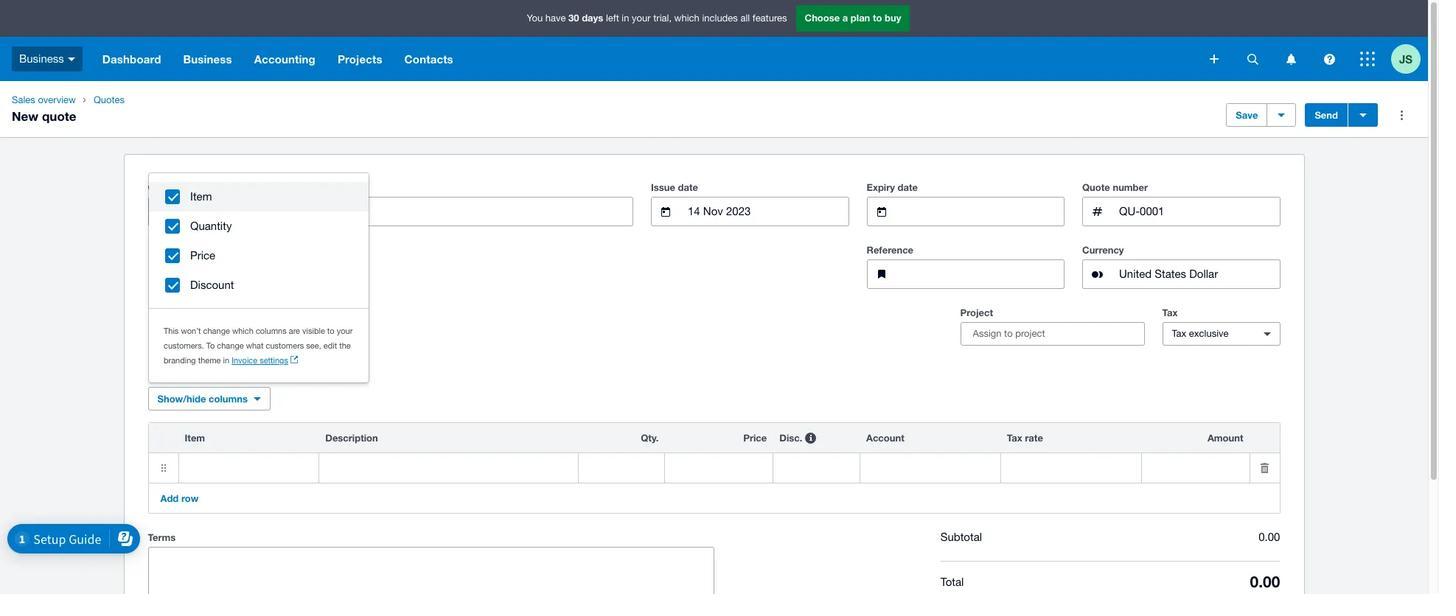 Task type: locate. For each thing, give the bounding box(es) containing it.
you have 30 days left in your trial, which includes all features
[[527, 12, 787, 24]]

tax inside popup button
[[1172, 328, 1187, 339]]

price button
[[149, 241, 369, 271]]

0 vertical spatial 0.00
[[1259, 531, 1281, 544]]

1 vertical spatial a
[[195, 247, 201, 259]]

quantity
[[190, 220, 232, 232]]

1 horizontal spatial columns
[[256, 327, 287, 336]]

item inside button
[[190, 190, 212, 203]]

show/hide
[[157, 393, 206, 405]]

in right left
[[622, 13, 629, 24]]

columns inside popup button
[[209, 393, 248, 405]]

0 horizontal spatial date
[[678, 181, 699, 193]]

in inside you have 30 days left in your trial, which includes all features
[[622, 13, 629, 24]]

your left trial, at left
[[632, 13, 651, 24]]

1 horizontal spatial a
[[843, 12, 848, 24]]

business
[[19, 52, 64, 65], [183, 52, 232, 66]]

1 vertical spatial columns
[[209, 393, 248, 405]]

1 horizontal spatial price
[[744, 432, 767, 444]]

2 date from the left
[[898, 181, 918, 193]]

change up the to
[[203, 327, 230, 336]]

a left "title"
[[195, 247, 201, 259]]

navigation containing dashboard
[[91, 37, 1200, 81]]

columns
[[256, 327, 287, 336], [209, 393, 248, 405]]

which inside you have 30 days left in your trial, which includes all features
[[675, 13, 700, 24]]

1 vertical spatial price
[[744, 432, 767, 444]]

a left plan
[[843, 12, 848, 24]]

tax left rate
[[1007, 432, 1023, 444]]

columns up customers at left
[[256, 327, 287, 336]]

1 vertical spatial in
[[223, 356, 229, 365]]

your inside you have 30 days left in your trial, which includes all features
[[632, 13, 651, 24]]

price
[[190, 249, 215, 262], [744, 432, 767, 444]]

a inside button
[[195, 247, 201, 259]]

add inside add row 'button'
[[160, 493, 179, 504]]

navigation
[[91, 37, 1200, 81]]

choose
[[805, 12, 840, 24]]

0 vertical spatial tax
[[1163, 307, 1178, 319]]

1 vertical spatial which
[[232, 327, 254, 336]]

visible
[[302, 327, 325, 336]]

1 horizontal spatial which
[[675, 13, 700, 24]]

0 horizontal spatial columns
[[209, 393, 248, 405]]

date right issue on the top left of page
[[678, 181, 699, 193]]

item
[[190, 190, 212, 203], [185, 432, 205, 444]]

tax inside line items element
[[1007, 432, 1023, 444]]

tax up tax exclusive
[[1163, 307, 1178, 319]]

0 vertical spatial price
[[190, 249, 215, 262]]

2 vertical spatial tax
[[1007, 432, 1023, 444]]

add a title & summary button
[[148, 241, 284, 265]]

which up what at the left bottom of the page
[[232, 327, 254, 336]]

1 horizontal spatial your
[[632, 13, 651, 24]]

1 horizontal spatial date
[[898, 181, 918, 193]]

Contact field
[[183, 198, 633, 226]]

group
[[149, 173, 369, 383]]

0 vertical spatial item
[[190, 190, 212, 203]]

discount
[[190, 279, 234, 291]]

new quote
[[12, 108, 76, 124]]

tax for tax exclusive
[[1172, 328, 1187, 339]]

line items element
[[148, 423, 1281, 514]]

add inside button
[[174, 247, 193, 259]]

your up the
[[337, 327, 353, 336]]

invoice settings link
[[232, 356, 288, 365]]

price left &
[[190, 249, 215, 262]]

projects button
[[327, 37, 394, 81]]

banner containing js
[[0, 0, 1429, 81]]

includes
[[702, 13, 738, 24]]

in
[[622, 13, 629, 24], [223, 356, 229, 365]]

0 vertical spatial your
[[632, 13, 651, 24]]

1 horizontal spatial in
[[622, 13, 629, 24]]

0 vertical spatial which
[[675, 13, 700, 24]]

your inside this won't change which columns are visible to your customers. to change what customers see, edit the branding theme in
[[337, 327, 353, 336]]

this won't change which columns are visible to your customers. to change what customers see, edit the branding theme in
[[164, 327, 353, 365]]

0 vertical spatial add
[[174, 247, 193, 259]]

to up edit
[[327, 327, 335, 336]]

Amount field
[[1142, 454, 1250, 483]]

amount
[[1208, 432, 1244, 444]]

tax exclusive
[[1172, 328, 1229, 339]]

item down show/hide columns
[[185, 432, 205, 444]]

to inside this won't change which columns are visible to your customers. to change what customers see, edit the branding theme in
[[327, 327, 335, 336]]

contact
[[148, 181, 184, 193]]

to
[[873, 12, 882, 24], [327, 327, 335, 336]]

send button
[[1306, 103, 1348, 127]]

invoice settings
[[232, 356, 288, 365]]

1 horizontal spatial business button
[[172, 37, 243, 81]]

see,
[[306, 341, 321, 350]]

expiry
[[867, 181, 895, 193]]

add for add row
[[160, 493, 179, 504]]

quantity button
[[149, 212, 369, 241]]

0 horizontal spatial in
[[223, 356, 229, 365]]

accounting
[[254, 52, 316, 66]]

Quote number text field
[[1118, 198, 1280, 226]]

1 vertical spatial add
[[160, 493, 179, 504]]

add row button
[[152, 487, 207, 510]]

0 horizontal spatial business button
[[0, 37, 91, 81]]

svg image
[[1210, 55, 1219, 63], [68, 57, 75, 61]]

Issue date field
[[687, 198, 849, 226]]

Tax rate field
[[1001, 454, 1141, 483]]

choose a plan to buy
[[805, 12, 902, 24]]

tax exclusive button
[[1163, 322, 1281, 346]]

a
[[843, 12, 848, 24], [195, 247, 201, 259]]

0 horizontal spatial to
[[327, 327, 335, 336]]

a for choose
[[843, 12, 848, 24]]

date
[[678, 181, 699, 193], [898, 181, 918, 193]]

total
[[941, 576, 964, 589]]

0 horizontal spatial your
[[337, 327, 353, 336]]

1 vertical spatial 0.00
[[1251, 573, 1281, 592]]

Account field
[[861, 454, 1001, 483]]

in inside this won't change which columns are visible to your customers. to change what customers see, edit the branding theme in
[[223, 356, 229, 365]]

columns down invoice
[[209, 393, 248, 405]]

left
[[606, 13, 619, 24]]

1 horizontal spatial business
[[183, 52, 232, 66]]

what
[[246, 341, 264, 350]]

change right the to
[[217, 341, 244, 350]]

plan
[[851, 12, 871, 24]]

to left buy
[[873, 12, 882, 24]]

item up quantity
[[190, 190, 212, 203]]

1 horizontal spatial to
[[873, 12, 882, 24]]

js button
[[1392, 37, 1429, 81]]

won't
[[181, 327, 201, 336]]

0 vertical spatial in
[[622, 13, 629, 24]]

1 vertical spatial tax
[[1172, 328, 1187, 339]]

1 vertical spatial to
[[327, 327, 335, 336]]

Disc. field
[[774, 454, 860, 483]]

currency
[[1083, 244, 1125, 256]]

add for add a title & summary
[[174, 247, 193, 259]]

a inside banner
[[843, 12, 848, 24]]

&
[[223, 247, 230, 259]]

features
[[753, 13, 787, 24]]

all
[[741, 13, 750, 24]]

add left row
[[160, 493, 179, 504]]

which
[[675, 13, 700, 24], [232, 327, 254, 336]]

the
[[339, 341, 351, 350]]

your
[[632, 13, 651, 24], [337, 327, 353, 336]]

0 vertical spatial columns
[[256, 327, 287, 336]]

1 date from the left
[[678, 181, 699, 193]]

0 horizontal spatial a
[[195, 247, 201, 259]]

date for issue date
[[678, 181, 699, 193]]

which right trial, at left
[[675, 13, 700, 24]]

Reference text field
[[902, 260, 1064, 288]]

in right theme
[[223, 356, 229, 365]]

tax left exclusive
[[1172, 328, 1187, 339]]

reference
[[867, 244, 914, 256]]

add left "title"
[[174, 247, 193, 259]]

banner
[[0, 0, 1429, 81]]

change
[[203, 327, 230, 336], [217, 341, 244, 350]]

0 horizontal spatial which
[[232, 327, 254, 336]]

quotes link
[[88, 93, 131, 108]]

date right "expiry"
[[898, 181, 918, 193]]

which inside this won't change which columns are visible to your customers. to change what customers see, edit the branding theme in
[[232, 327, 254, 336]]

add row
[[160, 493, 199, 504]]

0 horizontal spatial price
[[190, 249, 215, 262]]

0 horizontal spatial svg image
[[68, 57, 75, 61]]

issue
[[651, 181, 676, 193]]

1 vertical spatial your
[[337, 327, 353, 336]]

1 vertical spatial item
[[185, 432, 205, 444]]

svg image
[[1361, 52, 1376, 66], [1248, 53, 1259, 65], [1287, 53, 1296, 65], [1324, 53, 1335, 65]]

0 vertical spatial to
[[873, 12, 882, 24]]

0 vertical spatial a
[[843, 12, 848, 24]]

branding
[[164, 356, 196, 365]]

tax rate
[[1007, 432, 1044, 444]]

customers
[[266, 341, 304, 350]]

0.00
[[1259, 531, 1281, 544], [1251, 573, 1281, 592]]

price left disc.
[[744, 432, 767, 444]]



Task type: vqa. For each thing, say whether or not it's contained in the screenshot.
see,
yes



Task type: describe. For each thing, give the bounding box(es) containing it.
columns inside this won't change which columns are visible to your customers. to change what customers see, edit the branding theme in
[[256, 327, 287, 336]]

send
[[1315, 109, 1339, 121]]

group containing item
[[149, 173, 369, 383]]

1 vertical spatial change
[[217, 341, 244, 350]]

remove row image
[[1251, 454, 1280, 483]]

price inside line items element
[[744, 432, 767, 444]]

1 horizontal spatial svg image
[[1210, 55, 1219, 63]]

save button
[[1227, 103, 1268, 127]]

have
[[546, 13, 566, 24]]

days
[[582, 12, 604, 24]]

invoice
[[232, 356, 258, 365]]

settings
[[260, 356, 288, 365]]

Expiry date field
[[902, 198, 1064, 226]]

theme
[[198, 356, 221, 365]]

price inside button
[[190, 249, 215, 262]]

Description text field
[[320, 454, 578, 483]]

expiry date
[[867, 181, 918, 193]]

add a title & summary
[[174, 247, 275, 259]]

number
[[1113, 181, 1148, 193]]

edit
[[324, 341, 337, 350]]

summary
[[233, 247, 275, 259]]

exclusive
[[1190, 328, 1229, 339]]

this
[[164, 327, 179, 336]]

quote number
[[1083, 181, 1148, 193]]

trial,
[[654, 13, 672, 24]]

issue date
[[651, 181, 699, 193]]

overview
[[38, 94, 76, 105]]

project
[[961, 307, 994, 319]]

0 vertical spatial change
[[203, 327, 230, 336]]

js
[[1400, 52, 1413, 65]]

account
[[867, 432, 905, 444]]

quote
[[42, 108, 76, 124]]

to
[[206, 341, 215, 350]]

terms
[[148, 532, 176, 544]]

tax for tax
[[1163, 307, 1178, 319]]

Price field
[[666, 454, 773, 483]]

title
[[204, 247, 221, 259]]

contacts
[[405, 52, 453, 66]]

subtotal
[[941, 531, 983, 544]]

0.00 for subtotal
[[1259, 531, 1281, 544]]

quote
[[1083, 181, 1111, 193]]

Terms text field
[[149, 548, 714, 594]]

tax for tax rate
[[1007, 432, 1023, 444]]

date for expiry date
[[898, 181, 918, 193]]

accounting button
[[243, 37, 327, 81]]

sales
[[12, 94, 35, 105]]

row
[[181, 493, 199, 504]]

are
[[289, 327, 300, 336]]

dashboard
[[102, 52, 161, 66]]

qty.
[[641, 432, 659, 444]]

dashboard link
[[91, 37, 172, 81]]

column visibility list box
[[149, 173, 369, 309]]

description
[[325, 432, 378, 444]]

disc.
[[780, 432, 803, 444]]

business inside navigation
[[183, 52, 232, 66]]

Currency field
[[1118, 260, 1280, 288]]

Item field
[[179, 454, 319, 483]]

30
[[569, 12, 579, 24]]

save
[[1236, 109, 1259, 121]]

projects
[[338, 52, 383, 66]]

item for item button
[[190, 190, 212, 203]]

sales overview
[[12, 94, 76, 105]]

you
[[527, 13, 543, 24]]

0.00 for total
[[1251, 573, 1281, 592]]

buy
[[885, 12, 902, 24]]

show/hide columns
[[157, 393, 248, 405]]

sales overview link
[[6, 93, 82, 108]]

item button
[[149, 182, 369, 212]]

new
[[12, 108, 39, 124]]

drag handle image
[[149, 454, 178, 483]]

Qty. field
[[579, 454, 665, 483]]

0 horizontal spatial business
[[19, 52, 64, 65]]

discount button
[[149, 271, 369, 300]]

quotes
[[94, 94, 125, 105]]

item for line items element
[[185, 432, 205, 444]]

rate
[[1025, 432, 1044, 444]]

overflow menu image
[[1387, 100, 1417, 130]]

contacts button
[[394, 37, 465, 81]]

Project field
[[961, 322, 1144, 347]]

a for add
[[195, 247, 201, 259]]

show/hide columns button
[[148, 387, 271, 411]]

2 business button from the left
[[172, 37, 243, 81]]

customers.
[[164, 341, 204, 350]]

1 business button from the left
[[0, 37, 91, 81]]



